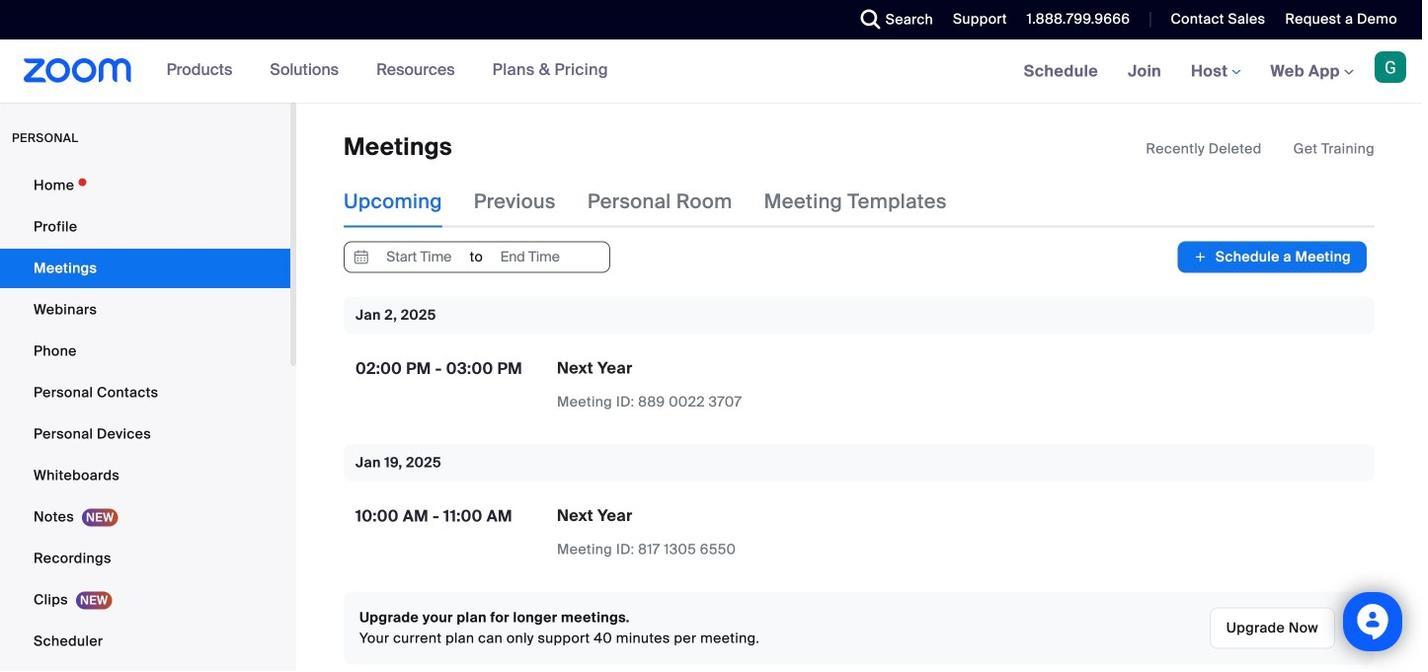 Task type: vqa. For each thing, say whether or not it's contained in the screenshot.
"Thumbnail for UML Class Diagram"
no



Task type: describe. For each thing, give the bounding box(es) containing it.
Date Range Picker End field
[[484, 242, 576, 272]]

2 vertical spatial application
[[557, 506, 903, 561]]

zoom logo image
[[24, 58, 132, 83]]

product information navigation
[[152, 40, 623, 103]]

profile picture image
[[1375, 51, 1407, 83]]

0 vertical spatial application
[[1146, 139, 1375, 159]]

Date Range Picker Start field
[[373, 242, 465, 272]]

meetings navigation
[[1009, 40, 1423, 104]]

personal menu menu
[[0, 166, 290, 672]]



Task type: locate. For each thing, give the bounding box(es) containing it.
2 next year element from the top
[[557, 506, 633, 526]]

1 vertical spatial application
[[557, 358, 903, 413]]

1 next year element from the top
[[557, 358, 633, 379]]

next year element
[[557, 358, 633, 379], [557, 506, 633, 526]]

tabs of meeting tab list
[[344, 176, 979, 228]]

add image
[[1194, 247, 1208, 267]]

application
[[1146, 139, 1375, 159], [557, 358, 903, 413], [557, 506, 903, 561]]

1 vertical spatial next year element
[[557, 506, 633, 526]]

banner
[[0, 40, 1423, 104]]

date image
[[350, 242, 373, 272]]

0 vertical spatial next year element
[[557, 358, 633, 379]]



